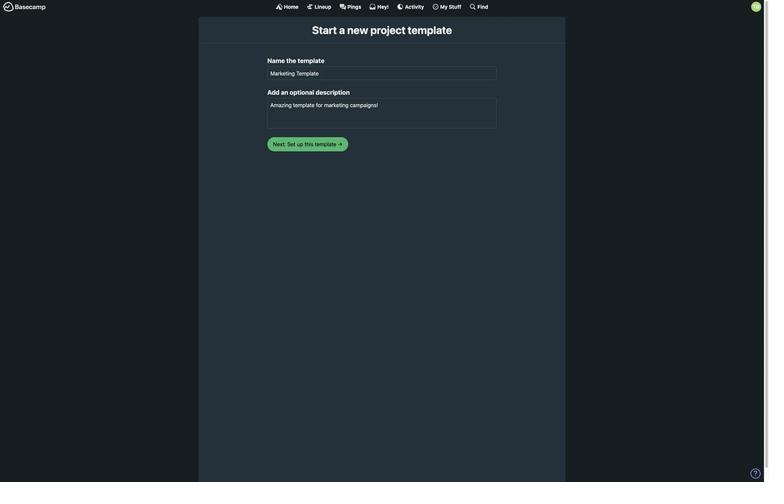 Task type: locate. For each thing, give the bounding box(es) containing it.
1 horizontal spatial template
[[408, 24, 452, 36]]

None submit
[[267, 137, 348, 151]]

find button
[[470, 3, 488, 10]]

new
[[347, 24, 368, 36]]

a
[[339, 24, 345, 36]]

main element
[[0, 0, 764, 13]]

name the template
[[267, 57, 325, 65]]

an
[[281, 89, 288, 96]]

template down my
[[408, 24, 452, 36]]

template
[[408, 24, 452, 36], [298, 57, 325, 65]]

tim burton image
[[751, 2, 761, 12]]

name
[[267, 57, 285, 65]]

activity
[[405, 4, 424, 10]]

project
[[370, 24, 406, 36]]

1 vertical spatial template
[[298, 57, 325, 65]]

home link
[[276, 3, 298, 10]]

0 horizontal spatial template
[[298, 57, 325, 65]]

my stuff button
[[432, 3, 461, 10]]

template right the
[[298, 57, 325, 65]]

the
[[286, 57, 296, 65]]

hey! button
[[369, 3, 389, 10]]



Task type: vqa. For each thing, say whether or not it's contained in the screenshot.
top 'and'
no



Task type: describe. For each thing, give the bounding box(es) containing it.
find
[[478, 4, 488, 10]]

Name the template text field
[[267, 66, 497, 80]]

lineup
[[315, 4, 331, 10]]

my stuff
[[440, 4, 461, 10]]

0 vertical spatial template
[[408, 24, 452, 36]]

optional
[[290, 89, 314, 96]]

my
[[440, 4, 448, 10]]

add
[[267, 89, 280, 96]]

lineup link
[[307, 3, 331, 10]]

description
[[316, 89, 350, 96]]

add an optional description
[[267, 89, 350, 96]]

Add an optional description text field
[[267, 98, 497, 129]]

pings
[[348, 4, 361, 10]]

home
[[284, 4, 298, 10]]

stuff
[[449, 4, 461, 10]]

hey!
[[377, 4, 389, 10]]

start a new project template
[[312, 24, 452, 36]]

activity link
[[397, 3, 424, 10]]

switch accounts image
[[3, 2, 46, 12]]

start
[[312, 24, 337, 36]]

pings button
[[339, 3, 361, 10]]



